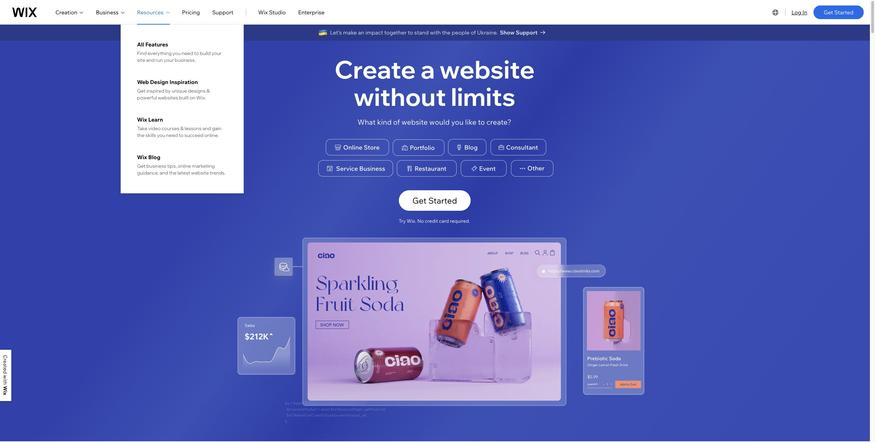 Task type: locate. For each thing, give the bounding box(es) containing it.
skills
[[146, 132, 156, 139]]

2 vertical spatial the
[[169, 170, 177, 176]]

website inside wix blog get business tips, online marketing guidance, and the latest website trends.
[[191, 170, 209, 176]]

wix. left no
[[407, 218, 417, 225]]

1 vertical spatial the
[[137, 132, 145, 139]]

you down all features link
[[173, 50, 181, 56]]

1 vertical spatial wix
[[137, 116, 147, 123]]

& right designs
[[207, 88, 210, 94]]

0 horizontal spatial wix.
[[197, 95, 206, 101]]

0 vertical spatial &
[[207, 88, 210, 94]]

your right run
[[164, 57, 174, 63]]

wix learn take video courses & lessons and gain the skills you need to succeed online.
[[137, 116, 222, 139]]

wix left studio
[[258, 9, 268, 16]]

website
[[440, 54, 535, 85], [402, 118, 428, 127], [191, 170, 209, 176]]

1 horizontal spatial you
[[173, 50, 181, 56]]

1 horizontal spatial blog
[[465, 144, 478, 151]]

and inside all features find everything you need to build your site and run your business.
[[146, 57, 155, 63]]

2 vertical spatial website
[[191, 170, 209, 176]]

log in
[[792, 9, 808, 16]]

1 vertical spatial your
[[164, 57, 174, 63]]

0 horizontal spatial get started
[[413, 196, 458, 206]]

create
[[335, 54, 416, 85]]

blog up event button
[[465, 144, 478, 151]]

ukrainian flag image
[[318, 28, 328, 37]]

wix for wix learn take video courses & lessons and gain the skills you need to succeed online.
[[137, 116, 147, 123]]

the inside wix learn take video courses & lessons and gain the skills you need to succeed online.
[[137, 132, 145, 139]]

2 horizontal spatial the
[[442, 29, 451, 36]]

0 horizontal spatial and
[[146, 57, 155, 63]]

your
[[212, 50, 222, 56], [164, 57, 174, 63]]

your right build
[[212, 50, 222, 56]]

get inside wix blog get business tips, online marketing guidance, and the latest website trends.
[[137, 163, 146, 169]]

portfolio
[[410, 144, 435, 152]]

1 vertical spatial of
[[394, 118, 400, 127]]

0 horizontal spatial started
[[429, 196, 458, 206]]

1 vertical spatial need
[[166, 132, 178, 139]]

business
[[147, 163, 166, 169]]

get up no
[[413, 196, 427, 206]]

wix inside wix learn take video courses & lessons and gain the skills you need to succeed online.
[[137, 116, 147, 123]]

to inside wix learn take video courses & lessons and gain the skills you need to succeed online.
[[179, 132, 184, 139]]

of
[[471, 29, 476, 36], [394, 118, 400, 127]]

1 horizontal spatial started
[[835, 9, 854, 16]]

1 vertical spatial blog
[[148, 154, 161, 161]]

2 vertical spatial wix
[[137, 154, 147, 161]]

get inside "web design inspiration get inspired by unique designs & powerful websites built on wix."
[[137, 88, 146, 94]]

you down 'video'
[[157, 132, 165, 139]]

features
[[145, 41, 168, 48]]

of right people
[[471, 29, 476, 36]]

you inside all features find everything you need to build your site and run your business.
[[173, 50, 181, 56]]

glass ns.png image
[[537, 265, 606, 278]]

1 horizontal spatial get started
[[824, 9, 854, 16]]

1 horizontal spatial business
[[360, 165, 385, 173]]

1 horizontal spatial need
[[182, 50, 193, 56]]

unique
[[172, 88, 187, 94]]

event button
[[461, 161, 507, 177]]

get started up try wix. no credit card required.
[[413, 196, 458, 206]]

the right the with at the top of the page
[[442, 29, 451, 36]]

web
[[137, 79, 149, 86]]

everything
[[148, 50, 172, 56]]

created with wix image
[[3, 356, 7, 396]]

support
[[212, 9, 234, 16], [516, 29, 538, 36]]

with
[[430, 29, 441, 36]]

tips,
[[167, 163, 177, 169]]

0 horizontal spatial need
[[166, 132, 178, 139]]

limits
[[451, 81, 516, 112]]

0 vertical spatial support
[[212, 9, 234, 16]]

without
[[354, 81, 446, 112]]

0 vertical spatial wix.
[[197, 95, 206, 101]]

2 horizontal spatial you
[[452, 118, 464, 127]]

create a website without limits
[[335, 54, 535, 112]]

wix inside wix blog get business tips, online marketing guidance, and the latest website trends.
[[137, 154, 147, 161]]

resources group
[[121, 25, 244, 194]]

you left like
[[452, 118, 464, 127]]

2 vertical spatial you
[[157, 132, 165, 139]]

on
[[190, 95, 196, 101]]

to down "courses"
[[179, 132, 184, 139]]

online
[[344, 144, 363, 151]]

and down the business
[[160, 170, 168, 176]]

wix for wix studio
[[258, 9, 268, 16]]

get started inside get started link
[[824, 9, 854, 16]]

built
[[179, 95, 189, 101]]

support right pricing
[[212, 9, 234, 16]]

business inside popup button
[[96, 9, 119, 16]]

0 vertical spatial need
[[182, 50, 193, 56]]

0 horizontal spatial of
[[394, 118, 400, 127]]

2 horizontal spatial and
[[203, 126, 211, 132]]

to left stand
[[408, 29, 413, 36]]

let's make an impact together to stand with the people of ukraine.
[[330, 29, 498, 36]]

2 vertical spatial and
[[160, 170, 168, 176]]

and left run
[[146, 57, 155, 63]]

wix blog link
[[137, 154, 227, 161]]

1 horizontal spatial wix.
[[407, 218, 417, 225]]

1 vertical spatial you
[[452, 118, 464, 127]]

1 vertical spatial get started
[[413, 196, 458, 206]]

the down tips, on the left
[[169, 170, 177, 176]]

0 horizontal spatial you
[[157, 132, 165, 139]]

blog inside wix blog get business tips, online marketing guidance, and the latest website trends.
[[148, 154, 161, 161]]

gain
[[212, 126, 222, 132]]

1 horizontal spatial of
[[471, 29, 476, 36]]

marketing
[[192, 163, 215, 169]]

2 horizontal spatial website
[[440, 54, 535, 85]]

get up powerful
[[137, 88, 146, 94]]

run
[[156, 57, 163, 63]]

all
[[137, 41, 144, 48]]

wix up take
[[137, 116, 147, 123]]

0 horizontal spatial your
[[164, 57, 174, 63]]

0 vertical spatial business
[[96, 9, 119, 16]]

need up business.
[[182, 50, 193, 56]]

wix.
[[197, 95, 206, 101], [407, 218, 417, 225]]

and up 'online.'
[[203, 126, 211, 132]]

blog
[[465, 144, 478, 151], [148, 154, 161, 161]]

wix blog get business tips, online marketing guidance, and the latest website trends.
[[137, 154, 226, 176]]

creation
[[56, 9, 77, 16]]

let's
[[330, 29, 342, 36]]

all features link
[[137, 41, 227, 48]]

like
[[466, 118, 477, 127]]

1 horizontal spatial support
[[516, 29, 538, 36]]

0 vertical spatial website
[[440, 54, 535, 85]]

to
[[408, 29, 413, 36], [194, 50, 199, 56], [478, 118, 485, 127], [179, 132, 184, 139]]

0 horizontal spatial business
[[96, 9, 119, 16]]

stand
[[415, 29, 429, 36]]

1 vertical spatial &
[[181, 126, 184, 132]]

you
[[173, 50, 181, 56], [452, 118, 464, 127], [157, 132, 165, 139]]

online.
[[205, 132, 219, 139]]

0 horizontal spatial &
[[181, 126, 184, 132]]

online store button
[[326, 139, 389, 156]]

wix studio link
[[258, 8, 286, 16]]

wix
[[258, 9, 268, 16], [137, 116, 147, 123], [137, 154, 147, 161]]

store
[[364, 144, 380, 151]]

studio
[[269, 9, 286, 16]]

need down "courses"
[[166, 132, 178, 139]]

1 horizontal spatial your
[[212, 50, 222, 56]]

1 vertical spatial website
[[402, 118, 428, 127]]

0 vertical spatial wix
[[258, 9, 268, 16]]

0 vertical spatial started
[[835, 9, 854, 16]]

wix. inside "web design inspiration get inspired by unique designs & powerful websites built on wix."
[[197, 95, 206, 101]]

portfolio button
[[393, 140, 445, 156]]

wix. down designs
[[197, 95, 206, 101]]

1 vertical spatial started
[[429, 196, 458, 206]]

1 horizontal spatial the
[[169, 170, 177, 176]]

0 vertical spatial get started
[[824, 9, 854, 16]]

0 horizontal spatial website
[[191, 170, 209, 176]]

video
[[148, 126, 161, 132]]

1 horizontal spatial &
[[207, 88, 210, 94]]

to left build
[[194, 50, 199, 56]]

find
[[137, 50, 147, 56]]

1 vertical spatial business
[[360, 165, 385, 173]]

0 horizontal spatial blog
[[148, 154, 161, 161]]

1 vertical spatial and
[[203, 126, 211, 132]]

the down take
[[137, 132, 145, 139]]

get started right the in
[[824, 9, 854, 16]]

started
[[835, 9, 854, 16], [429, 196, 458, 206]]

blog up the business
[[148, 154, 161, 161]]

get started button
[[399, 191, 471, 211]]

show support
[[500, 29, 538, 36]]

get started
[[824, 9, 854, 16], [413, 196, 458, 206]]

the inside wix blog get business tips, online marketing guidance, and the latest website trends.
[[169, 170, 177, 176]]

of right kind
[[394, 118, 400, 127]]

get up the guidance,
[[137, 163, 146, 169]]

consultant
[[507, 144, 539, 151]]

support right show
[[516, 29, 538, 36]]

make
[[343, 29, 357, 36]]

together
[[385, 29, 407, 36]]

wix up the guidance,
[[137, 154, 147, 161]]

impact
[[366, 29, 384, 36]]

0 horizontal spatial the
[[137, 132, 145, 139]]

get inside "button"
[[413, 196, 427, 206]]

websites
[[158, 95, 178, 101]]

create?
[[487, 118, 512, 127]]

0 vertical spatial blog
[[465, 144, 478, 151]]

get right the in
[[824, 9, 834, 16]]

restaurant
[[415, 165, 447, 173]]

an ecommerce site for a soda company with a sales graph and mobile checkout image
[[308, 243, 561, 401]]

& down wix learn 'link'
[[181, 126, 184, 132]]

the for wix blog
[[169, 170, 177, 176]]

0 vertical spatial you
[[173, 50, 181, 56]]

get
[[824, 9, 834, 16], [137, 88, 146, 94], [137, 163, 146, 169], [413, 196, 427, 206]]

1 horizontal spatial and
[[160, 170, 168, 176]]

0 horizontal spatial support
[[212, 9, 234, 16]]

0 vertical spatial and
[[146, 57, 155, 63]]



Task type: describe. For each thing, give the bounding box(es) containing it.
get started link
[[814, 5, 865, 19]]

website inside create a website without limits
[[440, 54, 535, 85]]

service business
[[336, 165, 385, 173]]

wix learn link
[[137, 116, 227, 123]]

other button
[[511, 161, 554, 177]]

restaurant button
[[397, 161, 457, 177]]

consultant button
[[491, 139, 547, 156]]

inspired
[[147, 88, 164, 94]]

what kind of website would you like to create?
[[358, 118, 512, 127]]

service
[[336, 165, 358, 173]]

to right like
[[478, 118, 485, 127]]

the for wix learn
[[137, 132, 145, 139]]

courses
[[162, 126, 180, 132]]

pricing link
[[182, 8, 200, 16]]

what
[[358, 118, 376, 127]]

language selector, english selected image
[[772, 8, 780, 16]]

0 vertical spatial your
[[212, 50, 222, 56]]

you inside wix learn take video courses & lessons and gain the skills you need to succeed online.
[[157, 132, 165, 139]]

web design inspiration link
[[137, 79, 227, 86]]

would
[[430, 118, 450, 127]]

resources
[[137, 9, 164, 16]]

wix for wix blog get business tips, online marketing guidance, and the latest website trends.
[[137, 154, 147, 161]]

creation button
[[56, 8, 84, 16]]

credit
[[425, 218, 438, 225]]

service business button
[[318, 161, 393, 177]]

pricing
[[182, 9, 200, 16]]

other
[[528, 165, 545, 173]]

need inside wix learn take video courses & lessons and gain the skills you need to succeed online.
[[166, 132, 178, 139]]

event
[[480, 165, 496, 173]]

resources button
[[137, 8, 170, 16]]

learn
[[148, 116, 163, 123]]

show support link
[[500, 28, 552, 37]]

people
[[452, 29, 470, 36]]

and inside wix blog get business tips, online marketing guidance, and the latest website trends.
[[160, 170, 168, 176]]

guidance,
[[137, 170, 159, 176]]

build
[[200, 50, 211, 56]]

1 vertical spatial wix.
[[407, 218, 417, 225]]

online
[[178, 163, 191, 169]]

1 vertical spatial support
[[516, 29, 538, 36]]

need inside all features find everything you need to build your site and run your business.
[[182, 50, 193, 56]]

0 vertical spatial of
[[471, 29, 476, 36]]

all features find everything you need to build your site and run your business.
[[137, 41, 222, 63]]

and inside wix learn take video courses & lessons and gain the skills you need to succeed online.
[[203, 126, 211, 132]]

an
[[358, 29, 365, 36]]

& inside "web design inspiration get inspired by unique designs & powerful websites built on wix."
[[207, 88, 210, 94]]

site
[[137, 57, 145, 63]]

design
[[150, 79, 168, 86]]

web design inspiration get inspired by unique designs & powerful websites built on wix.
[[137, 79, 210, 101]]

try
[[399, 218, 406, 225]]

a
[[421, 54, 435, 85]]

business.
[[175, 57, 196, 63]]

business inside button
[[360, 165, 385, 173]]

inspiration
[[170, 79, 198, 86]]

kind
[[378, 118, 392, 127]]

trends.
[[210, 170, 226, 176]]

log in link
[[792, 8, 808, 16]]

designs
[[188, 88, 206, 94]]

powerful
[[137, 95, 157, 101]]

take
[[137, 126, 148, 132]]

business button
[[96, 8, 125, 16]]

blog inside button
[[465, 144, 478, 151]]

to inside all features find everything you need to build your site and run your business.
[[194, 50, 199, 56]]

in
[[803, 9, 808, 16]]

enterprise
[[298, 9, 325, 16]]

started inside "button"
[[429, 196, 458, 206]]

1 horizontal spatial website
[[402, 118, 428, 127]]

show
[[500, 29, 515, 36]]

latest
[[178, 170, 190, 176]]

& inside wix learn take video courses & lessons and gain the skills you need to succeed online.
[[181, 126, 184, 132]]

support link
[[212, 8, 234, 16]]

enterprise link
[[298, 8, 325, 16]]

0 vertical spatial the
[[442, 29, 451, 36]]

blog button
[[448, 139, 487, 156]]

try wix. no credit card required.
[[399, 218, 470, 225]]

online store
[[344, 144, 380, 151]]

ukraine.
[[478, 29, 498, 36]]

get started inside get started "button"
[[413, 196, 458, 206]]

required.
[[450, 218, 470, 225]]

by
[[165, 88, 171, 94]]

card
[[439, 218, 449, 225]]



Task type: vqa. For each thing, say whether or not it's contained in the screenshot.
to
yes



